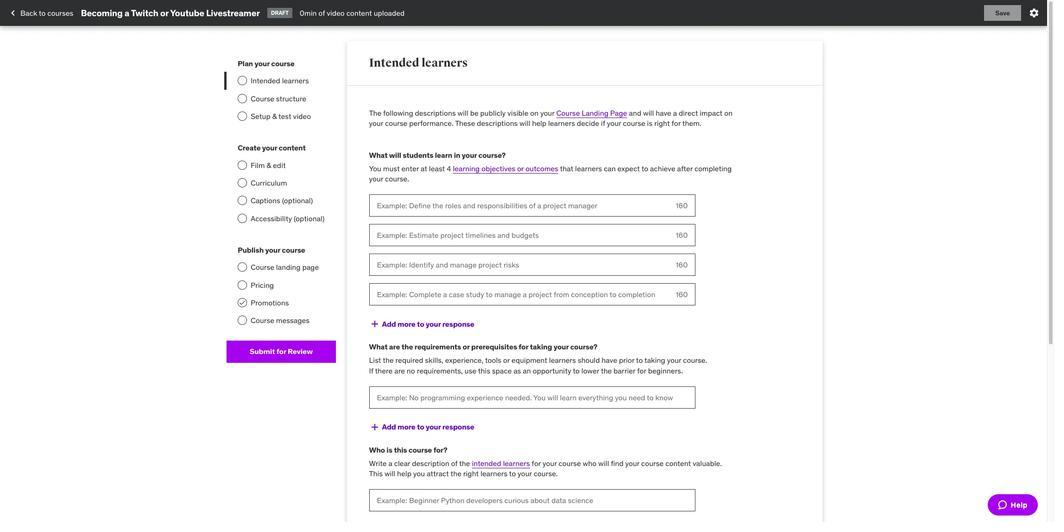 Task type: describe. For each thing, give the bounding box(es) containing it.
who
[[369, 445, 385, 455]]

response for list the required skills, experience, tools or equipment learners should have prior to taking your course.
[[442, 422, 474, 432]]

submit for review button
[[227, 341, 336, 363]]

Example: Define the roles and responsibilities of a project manager text field
[[369, 195, 668, 217]]

prior
[[619, 356, 634, 365]]

pricing
[[251, 281, 274, 290]]

1 on from the left
[[530, 108, 538, 118]]

to inside that learners can expect to achieve after completing your course.
[[642, 164, 648, 173]]

objectives
[[481, 164, 515, 173]]

descriptions inside and will have a direct impact on your course performance. these descriptions will help learners decide if your course is right for them.
[[477, 119, 518, 128]]

what are the requirements or prerequisites for taking your course? list the required skills, experience, tools or equipment learners should have prior to taking your course. if there are no requirements, use this space as an opportunity to lower the barrier for beginners.
[[369, 342, 707, 376]]

at
[[421, 164, 427, 173]]

livestreamer
[[206, 7, 260, 18]]

completed element
[[238, 298, 247, 308]]

this
[[369, 469, 383, 479]]

for right barrier
[[637, 366, 646, 376]]

0 vertical spatial course?
[[478, 150, 506, 160]]

opportunity
[[533, 366, 571, 376]]

course down following
[[385, 119, 407, 128]]

the following descriptions will be publicly visible on your course landing page
[[369, 108, 627, 118]]

add more to your response for you must enter at least 4
[[382, 319, 474, 329]]

experience,
[[445, 356, 483, 365]]

lower
[[581, 366, 599, 376]]

learn
[[435, 150, 452, 160]]

create your content
[[238, 143, 306, 153]]

course messages
[[251, 316, 310, 325]]

what for what are the requirements or prerequisites for taking your course? list the required skills, experience, tools or equipment learners should have prior to taking your course. if there are no requirements, use this space as an opportunity to lower the barrier for beginners.
[[369, 342, 388, 352]]

your up opportunity
[[554, 342, 569, 352]]

description
[[412, 459, 449, 468]]

write
[[369, 459, 387, 468]]

medium image for back
[[7, 7, 19, 19]]

0 vertical spatial are
[[389, 342, 400, 352]]

help inside and will have a direct impact on your course performance. these descriptions will help learners decide if your course is right for them.
[[532, 119, 546, 128]]

your up course landing page link
[[265, 246, 280, 255]]

these
[[455, 119, 475, 128]]

incomplete image for accessibility (optional)
[[238, 214, 247, 223]]

create
[[238, 143, 261, 153]]

course messages link
[[227, 312, 336, 330]]

setup & test video
[[251, 112, 311, 121]]

your right find
[[625, 459, 639, 468]]

0min of video content uploaded
[[300, 8, 405, 18]]

save
[[995, 9, 1010, 17]]

0 vertical spatial a
[[125, 7, 129, 18]]

medium image for add
[[369, 319, 380, 330]]

for up equipment
[[519, 342, 528, 352]]

captions (optional) link
[[227, 192, 336, 210]]

space
[[492, 366, 512, 376]]

them.
[[682, 119, 701, 128]]

course up landing
[[282, 246, 305, 255]]

0 vertical spatial of
[[318, 8, 325, 18]]

prerequisites
[[471, 342, 517, 352]]

twitch
[[131, 7, 158, 18]]

use
[[465, 366, 476, 376]]

promotions link
[[227, 294, 336, 312]]

course. inside what are the requirements or prerequisites for taking your course? list the required skills, experience, tools or equipment learners should have prior to taking your course. if there are no requirements, use this space as an opportunity to lower the barrier for beginners.
[[683, 356, 707, 365]]

and
[[629, 108, 641, 118]]

tools
[[485, 356, 501, 365]]

course structure
[[251, 94, 306, 103]]

have inside what are the requirements or prerequisites for taking your course? list the required skills, experience, tools or equipment learners should have prior to taking your course. if there are no requirements, use this space as an opportunity to lower the barrier for beginners.
[[602, 356, 617, 365]]

uploaded
[[374, 8, 405, 18]]

course landing page link
[[227, 259, 336, 276]]

160 for "example: estimate project timelines and budgets" text field
[[676, 231, 688, 240]]

your right the visible
[[540, 108, 554, 118]]

must
[[383, 164, 400, 173]]

a inside and will have a direct impact on your course performance. these descriptions will help learners decide if your course is right for them.
[[673, 108, 677, 118]]

you
[[369, 164, 381, 173]]

film & edit link
[[227, 156, 336, 174]]

for?
[[434, 445, 447, 455]]

1 horizontal spatial intended learners
[[369, 56, 468, 70]]

list
[[369, 356, 381, 365]]

should
[[578, 356, 600, 365]]

visible
[[507, 108, 528, 118]]

youtube
[[170, 7, 204, 18]]

incomplete image for setup & test video
[[238, 112, 247, 121]]

your up film & edit
[[262, 143, 277, 153]]

content inside the who is this course for? write a clear description of the intended learners for your course who will find your course content valuable. this will help you attract the right learners to your course.
[[665, 459, 691, 468]]

for inside the who is this course for? write a clear description of the intended learners for your course who will find your course content valuable. this will help you attract the right learners to your course.
[[532, 459, 541, 468]]

will up "must"
[[389, 150, 401, 160]]

incomplete image for film & edit
[[238, 161, 247, 170]]

course right find
[[641, 459, 664, 468]]

0 horizontal spatial content
[[279, 143, 306, 153]]

1 vertical spatial taking
[[644, 356, 665, 365]]

as
[[514, 366, 521, 376]]

becoming
[[81, 7, 123, 18]]

1 horizontal spatial intended
[[369, 56, 419, 70]]

film & edit
[[251, 161, 286, 170]]

your right the plan
[[255, 59, 270, 68]]

required
[[395, 356, 423, 365]]

intended learners link
[[227, 72, 336, 90]]

will right and
[[643, 108, 654, 118]]

save button
[[984, 5, 1021, 21]]

requirements
[[415, 342, 461, 352]]

course settings image
[[1029, 7, 1040, 19]]

incomplete image for course structure
[[238, 94, 247, 103]]

your right in
[[462, 150, 477, 160]]

learners inside what are the requirements or prerequisites for taking your course? list the required skills, experience, tools or equipment learners should have prior to taking your course. if there are no requirements, use this space as an opportunity to lower the barrier for beginners.
[[549, 356, 576, 365]]

intended
[[472, 459, 501, 468]]

after
[[677, 164, 693, 173]]

for inside button
[[276, 347, 286, 356]]

your up beginners. on the right of page
[[667, 356, 681, 365]]

completing
[[694, 164, 732, 173]]

1 vertical spatial are
[[394, 366, 405, 376]]

course up decide
[[556, 108, 580, 118]]

who
[[583, 459, 596, 468]]

setup
[[251, 112, 270, 121]]

expect
[[617, 164, 640, 173]]

to inside "link"
[[39, 8, 46, 18]]

setup & test video link
[[227, 107, 336, 125]]

edit
[[273, 161, 286, 170]]

performance.
[[409, 119, 453, 128]]

what will students learn in your course?
[[369, 150, 506, 160]]

a inside the who is this course for? write a clear description of the intended learners for your course who will find your course content valuable. this will help you attract the right learners to your course.
[[388, 459, 392, 468]]

more for list the required skills, experience, tools or equipment learners should have prior to taking your course.
[[398, 422, 415, 432]]

course. inside the who is this course for? write a clear description of the intended learners for your course who will find your course content valuable. this will help you attract the right learners to your course.
[[534, 469, 558, 479]]

to up the "description"
[[417, 422, 424, 432]]

plan your course
[[238, 59, 295, 68]]

structure
[[276, 94, 306, 103]]

0 vertical spatial descriptions
[[415, 108, 456, 118]]

incomplete image for captions (optional)
[[238, 196, 247, 205]]

incomplete image for intended learners
[[238, 76, 247, 85]]

the right lower
[[601, 366, 612, 376]]

Example: Complete a case study to manage a project from conception to completion text field
[[369, 284, 668, 306]]

course landing page
[[251, 263, 319, 272]]

following
[[383, 108, 413, 118]]

the
[[369, 108, 381, 118]]

or up space
[[503, 356, 510, 365]]

landing
[[276, 263, 300, 272]]

your up requirements at the bottom of page
[[426, 319, 441, 329]]

(optional) for accessibility (optional)
[[294, 214, 325, 223]]

add more to your response button for you must enter at least 4
[[369, 313, 474, 335]]

160 for example: define the roles and responsibilities of a project manager text box
[[676, 201, 688, 210]]

who is this course for? write a clear description of the intended learners for your course who will find your course content valuable. this will help you attract the right learners to your course.
[[369, 445, 722, 479]]

barrier
[[614, 366, 635, 376]]

impact
[[700, 108, 722, 118]]

that learners can expect to achieve after completing your course.
[[369, 164, 732, 184]]

clear
[[394, 459, 410, 468]]

will left find
[[598, 459, 609, 468]]



Task type: vqa. For each thing, say whether or not it's contained in the screenshot.
The Complete High School and College Chemistry Chemistry
no



Task type: locate. For each thing, give the bounding box(es) containing it.
is right the who
[[387, 445, 392, 455]]

0 horizontal spatial a
[[125, 7, 129, 18]]

0 horizontal spatial course?
[[478, 150, 506, 160]]

1 vertical spatial a
[[673, 108, 677, 118]]

to down intended learners link
[[509, 469, 516, 479]]

courses
[[47, 8, 73, 18]]

learners inside and will have a direct impact on your course performance. these descriptions will help learners decide if your course is right for them.
[[548, 119, 575, 128]]

what inside what are the requirements or prerequisites for taking your course? list the required skills, experience, tools or equipment learners should have prior to taking your course. if there are no requirements, use this space as an opportunity to lower the barrier for beginners.
[[369, 342, 388, 352]]

enter
[[401, 164, 419, 173]]

captions
[[251, 196, 280, 205]]

2 vertical spatial course.
[[534, 469, 558, 479]]

0 horizontal spatial of
[[318, 8, 325, 18]]

(optional)
[[282, 196, 313, 205], [294, 214, 325, 223]]

3 160 from the top
[[676, 260, 688, 270]]

medium image
[[369, 422, 380, 433]]

draft
[[271, 9, 289, 16]]

submit for review
[[250, 347, 313, 356]]

1 horizontal spatial of
[[451, 459, 457, 468]]

you
[[413, 469, 425, 479]]

1 horizontal spatial right
[[654, 119, 670, 128]]

skills,
[[425, 356, 443, 365]]

to right back
[[39, 8, 46, 18]]

content left valuable.
[[665, 459, 691, 468]]

1 vertical spatial course.
[[683, 356, 707, 365]]

0 vertical spatial more
[[398, 319, 415, 329]]

0 horizontal spatial descriptions
[[415, 108, 456, 118]]

incomplete image left curriculum on the left
[[238, 178, 247, 188]]

1 vertical spatial video
[[293, 112, 311, 121]]

medium image inside back to courses "link"
[[7, 7, 19, 19]]

back
[[20, 8, 37, 18]]

add more to your response button
[[369, 313, 474, 335], [369, 416, 474, 439]]

of right the "description"
[[451, 459, 457, 468]]

will
[[458, 108, 468, 118], [643, 108, 654, 118], [519, 119, 530, 128], [389, 150, 401, 160], [598, 459, 609, 468], [385, 469, 395, 479]]

course down 'promotions'
[[251, 316, 274, 325]]

is inside the who is this course for? write a clear description of the intended learners for your course who will find your course content valuable. this will help you attract the right learners to your course.
[[387, 445, 392, 455]]

2 vertical spatial content
[[665, 459, 691, 468]]

more right medium image
[[398, 422, 415, 432]]

2 160 from the top
[[676, 231, 688, 240]]

2 horizontal spatial course.
[[683, 356, 707, 365]]

add right medium image
[[382, 422, 396, 432]]

1 vertical spatial medium image
[[369, 319, 380, 330]]

content up film & edit link
[[279, 143, 306, 153]]

course
[[271, 59, 295, 68], [385, 119, 407, 128], [623, 119, 645, 128], [282, 246, 305, 255], [409, 445, 432, 455], [559, 459, 581, 468], [641, 459, 664, 468]]

0 horizontal spatial this
[[394, 445, 407, 455]]

will down the visible
[[519, 119, 530, 128]]

0 horizontal spatial taking
[[530, 342, 552, 352]]

outcomes
[[526, 164, 558, 173]]

1 vertical spatial response
[[442, 422, 474, 432]]

learning
[[453, 164, 480, 173]]

0 vertical spatial medium image
[[7, 7, 19, 19]]

0 vertical spatial intended
[[369, 56, 419, 70]]

0 vertical spatial (optional)
[[282, 196, 313, 205]]

incomplete image for curriculum
[[238, 178, 247, 188]]

5 incomplete image from the top
[[238, 214, 247, 223]]

0 horizontal spatial right
[[463, 469, 479, 479]]

0 vertical spatial right
[[654, 119, 670, 128]]

incomplete image for course landing page
[[238, 263, 247, 272]]

in
[[454, 150, 460, 160]]

right inside and will have a direct impact on your course performance. these descriptions will help learners decide if your course is right for them.
[[654, 119, 670, 128]]

(optional) for captions (optional)
[[282, 196, 313, 205]]

1 horizontal spatial help
[[532, 119, 546, 128]]

0 horizontal spatial on
[[530, 108, 538, 118]]

1 response from the top
[[442, 319, 474, 329]]

if
[[601, 119, 605, 128]]

of
[[318, 8, 325, 18], [451, 459, 457, 468]]

1 horizontal spatial course.
[[534, 469, 558, 479]]

response up requirements at the bottom of page
[[442, 319, 474, 329]]

Example: Estimate project timelines and budgets text field
[[369, 224, 668, 247]]

1 vertical spatial intended learners
[[251, 76, 309, 85]]

a left direct
[[673, 108, 677, 118]]

1 vertical spatial intended
[[251, 76, 280, 85]]

accessibility (optional)
[[251, 214, 325, 223]]

to inside the who is this course for? write a clear description of the intended learners for your course who will find your course content valuable. this will help you attract the right learners to your course.
[[509, 469, 516, 479]]

for left review
[[276, 347, 286, 356]]

content
[[346, 8, 372, 18], [279, 143, 306, 153], [665, 459, 691, 468]]

is inside and will have a direct impact on your course performance. these descriptions will help learners decide if your course is right for them.
[[647, 119, 652, 128]]

incomplete image inside film & edit link
[[238, 161, 247, 170]]

0 vertical spatial have
[[656, 108, 671, 118]]

1 add more to your response from the top
[[382, 319, 474, 329]]

curriculum
[[251, 178, 287, 188]]

what for what will students learn in your course?
[[369, 150, 388, 160]]

incomplete image inside course landing page link
[[238, 263, 247, 272]]

2 vertical spatial a
[[388, 459, 392, 468]]

and will have a direct impact on your course performance. these descriptions will help learners decide if your course is right for them.
[[369, 108, 733, 128]]

what
[[369, 150, 388, 160], [369, 342, 388, 352]]

find
[[611, 459, 623, 468]]

video right 0min
[[327, 8, 345, 18]]

this up clear on the left bottom
[[394, 445, 407, 455]]

160 for example: identify and manage project risks text field
[[676, 260, 688, 270]]

this right use
[[478, 366, 490, 376]]

submit
[[250, 347, 275, 356]]

1 160 from the top
[[676, 201, 688, 210]]

valuable.
[[693, 459, 722, 468]]

160 for example: complete a case study to manage a project from conception to completion text field
[[676, 290, 688, 299]]

add more to your response button for list the required skills, experience, tools or equipment learners should have prior to taking your course.
[[369, 416, 474, 439]]

course.
[[385, 174, 409, 184], [683, 356, 707, 365], [534, 469, 558, 479]]

add for you must enter at least 4
[[382, 319, 396, 329]]

incomplete image inside captions (optional) link
[[238, 196, 247, 205]]

1 horizontal spatial have
[[656, 108, 671, 118]]

0 vertical spatial is
[[647, 119, 652, 128]]

1 vertical spatial help
[[397, 469, 411, 479]]

incomplete image inside course structure link
[[238, 94, 247, 103]]

or right twitch
[[160, 7, 169, 18]]

course? up objectives
[[478, 150, 506, 160]]

1 what from the top
[[369, 150, 388, 160]]

1 horizontal spatial content
[[346, 8, 372, 18]]

medium image inside add more to your response button
[[369, 319, 380, 330]]

right left them.
[[654, 119, 670, 128]]

pricing link
[[227, 276, 336, 294]]

to up requirements at the bottom of page
[[417, 319, 424, 329]]

an
[[523, 366, 531, 376]]

2 horizontal spatial content
[[665, 459, 691, 468]]

course up the "description"
[[409, 445, 432, 455]]

incomplete image inside curriculum "link"
[[238, 178, 247, 188]]

the left intended
[[459, 459, 470, 468]]

are up required
[[389, 342, 400, 352]]

2 what from the top
[[369, 342, 388, 352]]

incomplete image
[[238, 76, 247, 85], [238, 94, 247, 103], [238, 161, 247, 170], [238, 196, 247, 205], [238, 214, 247, 223], [238, 263, 247, 272]]

1 vertical spatial more
[[398, 422, 415, 432]]

more
[[398, 319, 415, 329], [398, 422, 415, 432]]

0 horizontal spatial &
[[267, 161, 271, 170]]

1 vertical spatial right
[[463, 469, 479, 479]]

your
[[255, 59, 270, 68], [540, 108, 554, 118], [369, 119, 383, 128], [607, 119, 621, 128], [262, 143, 277, 153], [462, 150, 477, 160], [369, 174, 383, 184], [265, 246, 280, 255], [426, 319, 441, 329], [554, 342, 569, 352], [667, 356, 681, 365], [426, 422, 441, 432], [543, 459, 557, 468], [625, 459, 639, 468], [518, 469, 532, 479]]

0 horizontal spatial intended
[[251, 76, 280, 85]]

add more to your response for list the required skills, experience, tools or equipment learners should have prior to taking your course.
[[382, 422, 474, 432]]

1 horizontal spatial is
[[647, 119, 652, 128]]

or up "experience,"
[[463, 342, 470, 352]]

no
[[407, 366, 415, 376]]

1 add from the top
[[382, 319, 396, 329]]

publicly
[[480, 108, 506, 118]]

this inside the who is this course for? write a clear description of the intended learners for your course who will find your course content valuable. this will help you attract the right learners to your course.
[[394, 445, 407, 455]]

1 incomplete image from the top
[[238, 112, 247, 121]]

medium image
[[7, 7, 19, 19], [369, 319, 380, 330]]

this inside what are the requirements or prerequisites for taking your course? list the required skills, experience, tools or equipment learners should have prior to taking your course. if there are no requirements, use this space as an opportunity to lower the barrier for beginners.
[[478, 366, 490, 376]]

to right 'prior'
[[636, 356, 643, 365]]

have left direct
[[656, 108, 671, 118]]

your inside that learners can expect to achieve after completing your course.
[[369, 174, 383, 184]]

response for you must enter at least 4
[[442, 319, 474, 329]]

1 vertical spatial &
[[267, 161, 271, 170]]

incomplete image inside setup & test video link
[[238, 112, 247, 121]]

course landing page link
[[556, 108, 627, 118]]

medium image left back
[[7, 7, 19, 19]]

your down you
[[369, 174, 383, 184]]

1 horizontal spatial descriptions
[[477, 119, 518, 128]]

0 horizontal spatial course.
[[385, 174, 409, 184]]

incomplete image for pricing
[[238, 281, 247, 290]]

intended learners link
[[472, 459, 530, 468]]

or left "outcomes"
[[517, 164, 524, 173]]

2 incomplete image from the top
[[238, 178, 247, 188]]

1 vertical spatial of
[[451, 459, 457, 468]]

a left clear on the left bottom
[[388, 459, 392, 468]]

incomplete image up completed element
[[238, 281, 247, 290]]

incomplete image inside accessibility (optional) link
[[238, 214, 247, 223]]

0 horizontal spatial video
[[293, 112, 311, 121]]

medium image up list
[[369, 319, 380, 330]]

(optional) down captions (optional)
[[294, 214, 325, 223]]

of inside the who is this course for? write a clear description of the intended learners for your course who will find your course content valuable. this will help you attract the right learners to your course.
[[451, 459, 457, 468]]

& for edit
[[267, 161, 271, 170]]

0 vertical spatial add
[[382, 319, 396, 329]]

1 horizontal spatial taking
[[644, 356, 665, 365]]

will up these
[[458, 108, 468, 118]]

1 horizontal spatial medium image
[[369, 319, 380, 330]]

of right 0min
[[318, 8, 325, 18]]

0 vertical spatial this
[[478, 366, 490, 376]]

learners inside that learners can expect to achieve after completing your course.
[[575, 164, 602, 173]]

on right the visible
[[530, 108, 538, 118]]

1 vertical spatial descriptions
[[477, 119, 518, 128]]

add more to your response button up requirements at the bottom of page
[[369, 313, 474, 335]]

content left 'uploaded'
[[346, 8, 372, 18]]

to right the expect at the top right
[[642, 164, 648, 173]]

0 vertical spatial help
[[532, 119, 546, 128]]

incomplete image down the completed image
[[238, 316, 247, 325]]

response up for?
[[442, 422, 474, 432]]

messages
[[276, 316, 310, 325]]

1 vertical spatial add more to your response
[[382, 422, 474, 432]]

1 horizontal spatial course?
[[570, 342, 597, 352]]

for left them.
[[672, 119, 681, 128]]

taking up equipment
[[530, 342, 552, 352]]

help inside the who is this course for? write a clear description of the intended learners for your course who will find your course content valuable. this will help you attract the right learners to your course.
[[397, 469, 411, 479]]

& for test
[[272, 112, 277, 121]]

add more to your response up requirements at the bottom of page
[[382, 319, 474, 329]]

0 horizontal spatial have
[[602, 356, 617, 365]]

direct
[[679, 108, 698, 118]]

to
[[39, 8, 46, 18], [642, 164, 648, 173], [417, 319, 424, 329], [636, 356, 643, 365], [573, 366, 580, 376], [417, 422, 424, 432], [509, 469, 516, 479]]

2 incomplete image from the top
[[238, 94, 247, 103]]

have
[[656, 108, 671, 118], [602, 356, 617, 365]]

your left the who
[[543, 459, 557, 468]]

achieve
[[650, 164, 675, 173]]

the
[[402, 342, 413, 352], [383, 356, 394, 365], [601, 366, 612, 376], [459, 459, 470, 468], [451, 469, 461, 479]]

0 horizontal spatial is
[[387, 445, 392, 455]]

incomplete image inside pricing link
[[238, 281, 247, 290]]

2 add more to your response from the top
[[382, 422, 474, 432]]

course up intended learners link
[[271, 59, 295, 68]]

promotions
[[251, 298, 289, 308]]

publish
[[238, 246, 264, 255]]

descriptions up performance.
[[415, 108, 456, 118]]

course for course structure
[[251, 94, 274, 103]]

1 more from the top
[[398, 319, 415, 329]]

a left twitch
[[125, 7, 129, 18]]

or
[[160, 7, 169, 18], [517, 164, 524, 173], [463, 342, 470, 352], [503, 356, 510, 365]]

least
[[429, 164, 445, 173]]

accessibility
[[251, 214, 292, 223]]

for right intended learners link
[[532, 459, 541, 468]]

this
[[478, 366, 490, 376], [394, 445, 407, 455]]

learning objectives or outcomes link
[[453, 164, 558, 173]]

descriptions down the following descriptions will be publicly visible on your course landing page
[[477, 119, 518, 128]]

help
[[532, 119, 546, 128], [397, 469, 411, 479]]

intended
[[369, 56, 419, 70], [251, 76, 280, 85]]

course for course landing page
[[251, 263, 274, 272]]

4 incomplete image from the top
[[238, 316, 247, 325]]

is left them.
[[647, 119, 652, 128]]

1 vertical spatial this
[[394, 445, 407, 455]]

your right if
[[607, 119, 621, 128]]

1 vertical spatial is
[[387, 445, 392, 455]]

right inside the who is this course for? write a clear description of the intended learners for your course who will find your course content valuable. this will help you attract the right learners to your course.
[[463, 469, 479, 479]]

4 160 from the top
[[676, 290, 688, 299]]

video right test
[[293, 112, 311, 121]]

0 vertical spatial video
[[327, 8, 345, 18]]

4 incomplete image from the top
[[238, 196, 247, 205]]

your down intended learners link
[[518, 469, 532, 479]]

Example: Beginner Python developers curious about data science text field
[[369, 490, 695, 512]]

film
[[251, 161, 265, 170]]

6 incomplete image from the top
[[238, 263, 247, 272]]

& left edit
[[267, 161, 271, 170]]

to left lower
[[573, 366, 580, 376]]

are left no
[[394, 366, 405, 376]]

course. inside that learners can expect to achieve after completing your course.
[[385, 174, 409, 184]]

2 add more to your response button from the top
[[369, 416, 474, 439]]

back to courses
[[20, 8, 73, 18]]

& left test
[[272, 112, 277, 121]]

on inside and will have a direct impact on your course performance. these descriptions will help learners decide if your course is right for them.
[[724, 108, 733, 118]]

incomplete image left setup
[[238, 112, 247, 121]]

3 incomplete image from the top
[[238, 281, 247, 290]]

1 vertical spatial (optional)
[[294, 214, 325, 223]]

the up required
[[402, 342, 413, 352]]

1 vertical spatial content
[[279, 143, 306, 153]]

incomplete image for course messages
[[238, 316, 247, 325]]

incomplete image inside course messages link
[[238, 316, 247, 325]]

have left 'prior'
[[602, 356, 617, 365]]

add more to your response button up for?
[[369, 416, 474, 439]]

right down intended
[[463, 469, 479, 479]]

1 vertical spatial add more to your response button
[[369, 416, 474, 439]]

1 vertical spatial what
[[369, 342, 388, 352]]

for inside and will have a direct impact on your course performance. these descriptions will help learners decide if your course is right for them.
[[672, 119, 681, 128]]

becoming a twitch or youtube livestreamer
[[81, 7, 260, 18]]

0 horizontal spatial help
[[397, 469, 411, 479]]

page
[[302, 263, 319, 272]]

what up you
[[369, 150, 388, 160]]

on right impact at the top right
[[724, 108, 733, 118]]

help down the following descriptions will be publicly visible on your course landing page
[[532, 119, 546, 128]]

course up setup
[[251, 94, 274, 103]]

0 vertical spatial add more to your response button
[[369, 313, 474, 335]]

add for list the required skills, experience, tools or equipment learners should have prior to taking your course.
[[382, 422, 396, 432]]

0 vertical spatial taking
[[530, 342, 552, 352]]

completed image
[[239, 299, 246, 307]]

0 horizontal spatial medium image
[[7, 7, 19, 19]]

1 horizontal spatial this
[[478, 366, 490, 376]]

1 vertical spatial course?
[[570, 342, 597, 352]]

course? inside what are the requirements or prerequisites for taking your course? list the required skills, experience, tools or equipment learners should have prior to taking your course. if there are no requirements, use this space as an opportunity to lower the barrier for beginners.
[[570, 342, 597, 352]]

descriptions
[[415, 108, 456, 118], [477, 119, 518, 128]]

1 horizontal spatial on
[[724, 108, 733, 118]]

2 add from the top
[[382, 422, 396, 432]]

1 horizontal spatial video
[[327, 8, 345, 18]]

your down the
[[369, 119, 383, 128]]

your up for?
[[426, 422, 441, 432]]

will right this
[[385, 469, 395, 479]]

2 more from the top
[[398, 422, 415, 432]]

back to courses link
[[7, 5, 73, 21]]

3 incomplete image from the top
[[238, 161, 247, 170]]

1 horizontal spatial a
[[388, 459, 392, 468]]

have inside and will have a direct impact on your course performance. these descriptions will help learners decide if your course is right for them.
[[656, 108, 671, 118]]

(optional) up accessibility (optional)
[[282, 196, 313, 205]]

incomplete image
[[238, 112, 247, 121], [238, 178, 247, 188], [238, 281, 247, 290], [238, 316, 247, 325]]

Example: Identify and manage project risks text field
[[369, 254, 668, 276]]

test
[[278, 112, 291, 121]]

0 horizontal spatial intended learners
[[251, 76, 309, 85]]

1 vertical spatial have
[[602, 356, 617, 365]]

students
[[403, 150, 433, 160]]

are
[[389, 342, 400, 352], [394, 366, 405, 376]]

course down and
[[623, 119, 645, 128]]

160
[[676, 201, 688, 210], [676, 231, 688, 240], [676, 260, 688, 270], [676, 290, 688, 299]]

add up required
[[382, 319, 396, 329]]

0 vertical spatial content
[[346, 8, 372, 18]]

1 incomplete image from the top
[[238, 76, 247, 85]]

accessibility (optional) link
[[227, 210, 336, 228]]

help down clear on the left bottom
[[397, 469, 411, 479]]

0 vertical spatial add more to your response
[[382, 319, 474, 329]]

course up the pricing
[[251, 263, 274, 272]]

0 vertical spatial &
[[272, 112, 277, 121]]

if
[[369, 366, 373, 376]]

0 vertical spatial intended learners
[[369, 56, 468, 70]]

2 response from the top
[[442, 422, 474, 432]]

course? up should
[[570, 342, 597, 352]]

course for course messages
[[251, 316, 274, 325]]

1 add more to your response button from the top
[[369, 313, 474, 335]]

more for you must enter at least 4
[[398, 319, 415, 329]]

course structure link
[[227, 90, 336, 107]]

0 vertical spatial response
[[442, 319, 474, 329]]

1 horizontal spatial &
[[272, 112, 277, 121]]

0 vertical spatial course.
[[385, 174, 409, 184]]

Example: No programming experience needed. You will learn everything you need to know text field
[[369, 387, 695, 409]]

2 on from the left
[[724, 108, 733, 118]]

2 horizontal spatial a
[[673, 108, 677, 118]]

1 vertical spatial add
[[382, 422, 396, 432]]

0 vertical spatial what
[[369, 150, 388, 160]]

course left the who
[[559, 459, 581, 468]]

incomplete image inside intended learners link
[[238, 76, 247, 85]]

requirements,
[[417, 366, 463, 376]]

more up required
[[398, 319, 415, 329]]

there
[[375, 366, 393, 376]]

can
[[604, 164, 616, 173]]

the up there
[[383, 356, 394, 365]]

4
[[447, 164, 451, 173]]

page
[[610, 108, 627, 118]]

the right attract
[[451, 469, 461, 479]]

captions (optional)
[[251, 196, 313, 205]]



